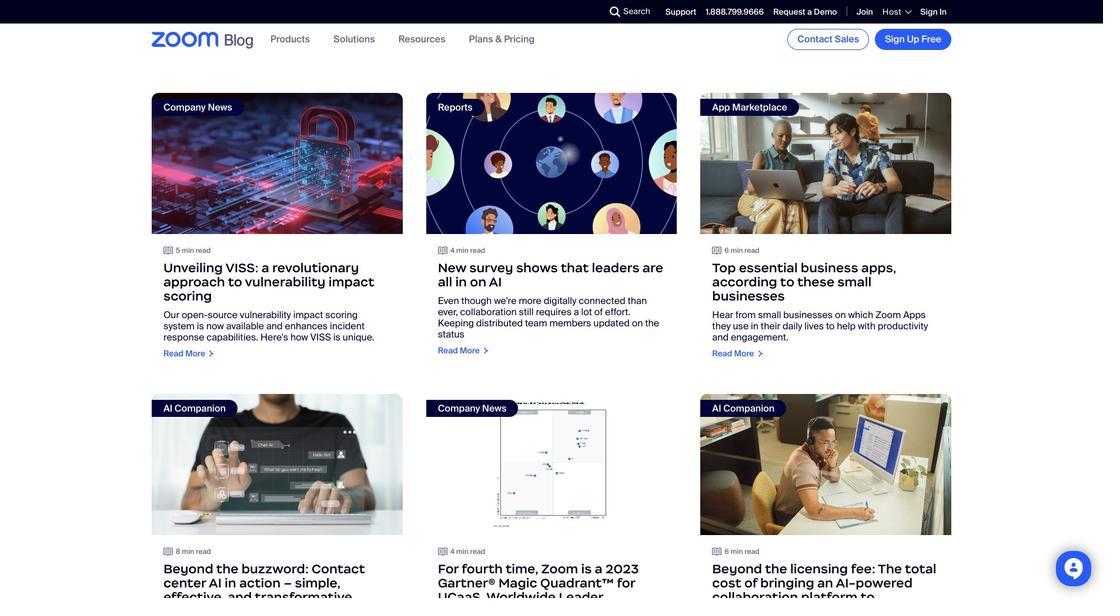 Task type: describe. For each thing, give the bounding box(es) containing it.
contact sales
[[798, 33, 859, 45]]

licensing
[[790, 561, 848, 577]]

app
[[712, 101, 730, 113]]

collaboration inside beyond the licensing fee: the total cost of bringing an ai-powered collaboration platform
[[712, 589, 798, 598]]

4 for for fourth time, zoom is a 2023 gartner® magic quadrant™ for ucaas, worldwide leader
[[450, 547, 455, 556]]

use
[[733, 320, 749, 332]]

2 horizontal spatial to
[[826, 320, 835, 332]]

and inside unveiling viss: a revolutionary approach to vulnerability impact scoring our open-source vulnerability impact scoring system is now available and enhances incident response capabilities. here's how viss is unique. read more
[[266, 320, 283, 332]]

1 horizontal spatial on
[[632, 317, 643, 329]]

new survey shows that leaders are all in on ai image
[[426, 93, 677, 234]]

resources button
[[399, 33, 446, 46]]

incident
[[330, 320, 365, 332]]

plans & pricing link
[[469, 33, 535, 46]]

our
[[163, 309, 179, 321]]

5
[[176, 246, 180, 255]]

gartner®
[[438, 575, 496, 591]]

contact inside 'beyond the buzzword: contact center ai in action – simple, effective, and transformative'
[[312, 561, 365, 577]]

of inside new survey shows that leaders are all in on ai even though we're more digitally connected than ever, collaboration still requires a lot of effort. keeping distributed team members updated on the status read more
[[594, 306, 603, 318]]

beyond for beyond the buzzword: contact center ai in action – simple, effective, and transformative
[[163, 561, 213, 577]]

pricing
[[504, 33, 535, 46]]

0 vertical spatial vulnerability
[[245, 274, 326, 290]]

1 horizontal spatial impact
[[329, 274, 374, 290]]

business
[[801, 260, 858, 276]]

request a demo link
[[773, 6, 837, 17]]

the for beyond the buzzword: contact center ai in action – simple, effective, and transformative
[[216, 561, 239, 577]]

0 horizontal spatial on
[[470, 274, 486, 290]]

1.888.799.9666
[[706, 6, 764, 17]]

for
[[617, 575, 635, 591]]

according
[[712, 274, 777, 290]]

capabilities.
[[207, 331, 258, 343]]

5 min read
[[176, 246, 211, 255]]

up
[[907, 33, 919, 45]]

which
[[848, 309, 873, 321]]

top essential business apps, according to these small businesses hear from small businesses on which zoom apps they use in their daily lives to help with productivity and engagement. read more
[[712, 260, 928, 359]]

effective,
[[163, 589, 225, 598]]

read for unveiling viss: a revolutionary approach to vulnerability impact scoring
[[196, 246, 211, 255]]

viss:
[[225, 260, 259, 276]]

host
[[883, 6, 902, 17]]

company for for fourth time, zoom is a 2023 gartner® magic quadrant™ for ucaas, worldwide leader
[[438, 402, 480, 414]]

bringing
[[760, 575, 814, 591]]

sign in link
[[921, 6, 947, 17]]

apps
[[903, 309, 926, 321]]

products
[[271, 33, 310, 46]]

1 vertical spatial businesses
[[783, 309, 833, 321]]

beyond for beyond the licensing fee: the total cost of bringing an ai-powered collaboration platform 
[[712, 561, 762, 577]]

effort.
[[605, 306, 631, 318]]

on inside top essential business apps, according to these small businesses hear from small businesses on which zoom apps they use in their daily lives to help with productivity and engagement. read more
[[835, 309, 846, 321]]

4 for new survey shows that leaders are all in on ai
[[450, 246, 455, 255]]

more
[[519, 295, 542, 307]]

in
[[940, 6, 947, 17]]

worldwide
[[486, 589, 556, 598]]

read for beyond the licensing fee: the total cost of bringing an ai-powered collaboration platform 
[[745, 547, 760, 556]]

ucaas,
[[438, 589, 484, 598]]

min for unveiling viss: a revolutionary approach to vulnerability impact scoring
[[182, 246, 194, 255]]

zoom inside top essential business apps, according to these small businesses hear from small businesses on which zoom apps they use in their daily lives to help with productivity and engagement. read more
[[876, 309, 901, 321]]

read for for fourth time, zoom is a 2023 gartner® magic quadrant™ for ucaas, worldwide leader
[[470, 547, 485, 556]]

daily
[[783, 320, 802, 332]]

magic
[[499, 575, 537, 591]]

from
[[736, 309, 756, 321]]

plans & pricing
[[469, 33, 535, 46]]

min for beyond the buzzword: contact center ai in action – simple, effective, and transformative
[[182, 547, 194, 556]]

request a demo
[[773, 6, 837, 17]]

min for for fourth time, zoom is a 2023 gartner® magic quadrant™ for ucaas, worldwide leader
[[456, 547, 469, 556]]

companion for beyond the licensing fee: the total cost of bringing an ai-powered collaboration platform 
[[723, 402, 775, 414]]

fourth
[[462, 561, 503, 577]]

ai inside new survey shows that leaders are all in on ai even though we're more digitally connected than ever, collaboration still requires a lot of effort. keeping distributed team members updated on the status read more
[[489, 274, 502, 290]]

the inside new survey shows that leaders are all in on ai even though we're more digitally connected than ever, collaboration still requires a lot of effort. keeping distributed team members updated on the status read more
[[645, 317, 659, 329]]

productivity
[[878, 320, 928, 332]]

and inside 'beyond the buzzword: contact center ai in action – simple, effective, and transformative'
[[228, 589, 252, 598]]

in inside 'beyond the buzzword: contact center ai in action – simple, effective, and transformative'
[[225, 575, 236, 591]]

than
[[628, 295, 647, 307]]

app marketplace
[[712, 101, 787, 113]]

keeping
[[438, 317, 474, 329]]

support link
[[666, 6, 696, 17]]

of inside beyond the licensing fee: the total cost of bringing an ai-powered collaboration platform
[[744, 575, 757, 591]]

connected
[[579, 295, 626, 307]]

here's
[[260, 331, 288, 343]]

for
[[438, 561, 459, 577]]

more for unveiling viss: a revolutionary approach to vulnerability impact scoring
[[185, 348, 205, 359]]

a inside unveiling viss: a revolutionary approach to vulnerability impact scoring our open-source vulnerability impact scoring system is now available and enhances incident response capabilities. here's how viss is unique. read more
[[262, 260, 269, 276]]

beyond the buzzword: contact center ai in action – simple, effective, and transformative
[[163, 561, 365, 598]]

cost
[[712, 575, 741, 591]]

survey
[[469, 260, 513, 276]]

though
[[461, 295, 492, 307]]

essential
[[739, 260, 798, 276]]

open-
[[182, 309, 208, 321]]

lives
[[805, 320, 824, 332]]

marketplace
[[732, 101, 787, 113]]

4 min read for for fourth time, zoom is a 2023 gartner® magic quadrant™ for ucaas, worldwide leader
[[450, 547, 485, 556]]

1 horizontal spatial contact
[[798, 33, 833, 45]]

the
[[878, 561, 902, 577]]

source
[[208, 309, 238, 321]]

to for viss:
[[228, 274, 242, 290]]

response
[[163, 331, 204, 343]]

ai companion for beyond the licensing fee: the total cost of bringing an ai-powered collaboration platform 
[[712, 402, 775, 414]]

we're
[[494, 295, 517, 307]]

read for unveiling viss: a revolutionary approach to vulnerability impact scoring
[[163, 348, 184, 359]]

1 vertical spatial vulnerability
[[240, 309, 291, 321]]

approach
[[163, 274, 225, 290]]

logo blog.svg image
[[225, 31, 253, 50]]

total
[[905, 561, 937, 577]]

the for beyond the licensing fee: the total cost of bringing an ai-powered collaboration platform 
[[765, 561, 787, 577]]

1 vertical spatial small
[[758, 309, 781, 321]]

host button
[[883, 6, 911, 17]]

apps,
[[861, 260, 896, 276]]

beyond the buzzword: contact center ai in action – simple, effective, and transformative image
[[152, 394, 403, 535]]

solutions
[[334, 33, 375, 46]]

updated
[[594, 317, 630, 329]]

team
[[525, 317, 547, 329]]

8 min read
[[176, 547, 211, 556]]

1 vertical spatial impact
[[293, 309, 323, 321]]

collaboration inside new survey shows that leaders are all in on ai even though we're more digitally connected than ever, collaboration still requires a lot of effort. keeping distributed team members updated on the status read more
[[460, 306, 517, 318]]

still
[[519, 306, 534, 318]]

sign up free
[[885, 33, 942, 45]]

a inside for fourth time, zoom is a 2023 gartner® magic quadrant™ for ucaas, worldwide leader
[[595, 561, 603, 577]]

ai inside 'beyond the buzzword: contact center ai in action – simple, effective, and transformative'
[[209, 575, 222, 591]]

6 for top essential business apps, according to these small businesses
[[725, 246, 729, 255]]



Task type: vqa. For each thing, say whether or not it's contained in the screenshot.
the leftmost ZOOM
yes



Task type: locate. For each thing, give the bounding box(es) containing it.
4 min read up "new"
[[450, 246, 485, 255]]

1 beyond from the left
[[163, 561, 213, 577]]

new
[[438, 260, 466, 276]]

0 horizontal spatial zoom
[[541, 561, 578, 577]]

small up which
[[838, 274, 872, 290]]

quadrant™
[[540, 575, 614, 591]]

2 beyond from the left
[[712, 561, 762, 577]]

None search field
[[567, 2, 613, 21]]

news for for fourth time, zoom is a 2023 gartner® magic quadrant™ for ucaas, worldwide leader
[[482, 402, 507, 414]]

an
[[817, 575, 833, 591]]

a left demo
[[807, 6, 812, 17]]

and left how
[[266, 320, 283, 332]]

1 vertical spatial contact
[[312, 561, 365, 577]]

1 horizontal spatial company news
[[438, 402, 507, 414]]

join link
[[857, 6, 873, 17]]

0 vertical spatial in
[[455, 274, 467, 290]]

1 vertical spatial company
[[438, 402, 480, 414]]

1 vertical spatial in
[[751, 320, 759, 332]]

1 horizontal spatial beyond
[[712, 561, 762, 577]]

in right the all
[[455, 274, 467, 290]]

demo
[[814, 6, 837, 17]]

companion
[[175, 402, 226, 414], [723, 402, 775, 414]]

beyond the licensing fee: the total cost of bringing an ai-powered collaboration platform to employees image
[[701, 394, 952, 535]]

contact
[[798, 33, 833, 45], [312, 561, 365, 577]]

their
[[761, 320, 780, 332]]

zoom inside for fourth time, zoom is a 2023 gartner® magic quadrant™ for ucaas, worldwide leader
[[541, 561, 578, 577]]

company news for unveiling viss: a revolutionary approach to vulnerability impact scoring
[[163, 101, 232, 113]]

in inside new survey shows that leaders are all in on ai even though we're more digitally connected than ever, collaboration still requires a lot of effort. keeping distributed team members updated on the status read more
[[455, 274, 467, 290]]

a left '2023'
[[595, 561, 603, 577]]

read for beyond the buzzword: contact center ai in action – simple, effective, and transformative
[[196, 547, 211, 556]]

clear search image
[[664, 15, 677, 28]]

min up cost
[[731, 547, 743, 556]]

news for unveiling viss: a revolutionary approach to vulnerability impact scoring
[[208, 101, 232, 113]]

1 horizontal spatial the
[[645, 317, 659, 329]]

None text field
[[152, 8, 680, 34]]

0 horizontal spatial in
[[225, 575, 236, 591]]

solutions button
[[334, 33, 375, 46]]

2 horizontal spatial read
[[712, 348, 732, 359]]

4 min read up fourth
[[450, 547, 485, 556]]

2 ai companion from the left
[[712, 402, 775, 414]]

6 min read up cost
[[725, 547, 760, 556]]

4 up "new"
[[450, 246, 455, 255]]

of
[[594, 306, 603, 318], [744, 575, 757, 591]]

the left action
[[216, 561, 239, 577]]

more down 'engagement.'
[[734, 348, 754, 359]]

1 horizontal spatial zoom
[[876, 309, 901, 321]]

top
[[712, 260, 736, 276]]

scoring up open-
[[163, 288, 212, 304]]

leaders
[[592, 260, 640, 276]]

1 vertical spatial 4 min read
[[450, 547, 485, 556]]

platform
[[801, 589, 858, 598]]

0 horizontal spatial collaboration
[[460, 306, 517, 318]]

engagement.
[[731, 331, 789, 343]]

2 4 min read from the top
[[450, 547, 485, 556]]

min up top
[[731, 246, 743, 255]]

read down response
[[163, 348, 184, 359]]

businesses
[[712, 288, 785, 304], [783, 309, 833, 321]]

vulnerability up enhances at the bottom of page
[[245, 274, 326, 290]]

0 vertical spatial small
[[838, 274, 872, 290]]

and inside top essential business apps, according to these small businesses hear from small businesses on which zoom apps they use in their daily lives to help with productivity and engagement. read more
[[712, 331, 729, 343]]

0 vertical spatial scoring
[[163, 288, 212, 304]]

1 vertical spatial company news
[[438, 402, 507, 414]]

0 vertical spatial 6
[[725, 246, 729, 255]]

min up "new"
[[456, 246, 469, 255]]

the inside beyond the licensing fee: the total cost of bringing an ai-powered collaboration platform
[[765, 561, 787, 577]]

zoom logo image
[[152, 32, 219, 47]]

of right lot
[[594, 306, 603, 318]]

min right 8
[[182, 547, 194, 556]]

the inside 'beyond the buzzword: contact center ai in action – simple, effective, and transformative'
[[216, 561, 239, 577]]

0 horizontal spatial is
[[197, 320, 204, 332]]

2 horizontal spatial is
[[581, 561, 592, 577]]

0 horizontal spatial company news
[[163, 101, 232, 113]]

2 6 from the top
[[725, 547, 729, 556]]

all
[[438, 274, 452, 290]]

unveiling viss: a revolutionary approach to vulnerability impact scoring image
[[152, 93, 403, 234]]

1 vertical spatial of
[[744, 575, 757, 591]]

read inside new survey shows that leaders are all in on ai even though we're more digitally connected than ever, collaboration still requires a lot of effort. keeping distributed team members updated on the status read more
[[438, 345, 458, 356]]

1 4 min read from the top
[[450, 246, 485, 255]]

0 horizontal spatial scoring
[[163, 288, 212, 304]]

lot
[[581, 306, 592, 318]]

to up source
[[228, 274, 242, 290]]

beyond the licensing fee: the total cost of bringing an ai-powered collaboration platform 
[[712, 561, 937, 598]]

enhances
[[285, 320, 328, 332]]

1 vertical spatial 6
[[725, 547, 729, 556]]

sign left up
[[885, 33, 905, 45]]

is inside for fourth time, zoom is a 2023 gartner® magic quadrant™ for ucaas, worldwide leader
[[581, 561, 592, 577]]

1 ai companion from the left
[[163, 402, 226, 414]]

on
[[470, 274, 486, 290], [835, 309, 846, 321], [632, 317, 643, 329]]

time,
[[506, 561, 538, 577]]

on down the than
[[632, 317, 643, 329]]

1 vertical spatial 4
[[450, 547, 455, 556]]

contact down request a demo
[[798, 33, 833, 45]]

resources
[[399, 33, 446, 46]]

1 horizontal spatial scoring
[[325, 309, 358, 321]]

for fourth time, zoom is a 2023 gartner® magic quadrant™ for ucaas, worldwide leader image
[[426, 394, 677, 535]]

to for essential
[[780, 274, 795, 290]]

min for beyond the licensing fee: the total cost of bringing an ai-powered collaboration platform 
[[731, 547, 743, 556]]

1 horizontal spatial collaboration
[[712, 589, 798, 598]]

system
[[163, 320, 195, 332]]

the down the than
[[645, 317, 659, 329]]

more inside top essential business apps, according to these small businesses hear from small businesses on which zoom apps they use in their daily lives to help with productivity and engagement. read more
[[734, 348, 754, 359]]

free
[[922, 33, 942, 45]]

on left which
[[835, 309, 846, 321]]

and down buzzword:
[[228, 589, 252, 598]]

simple,
[[295, 575, 340, 591]]

and down the hear
[[712, 331, 729, 343]]

digitally
[[544, 295, 577, 307]]

join
[[857, 6, 873, 17]]

1 companion from the left
[[175, 402, 226, 414]]

1 6 min read from the top
[[725, 246, 760, 255]]

–
[[284, 575, 292, 591]]

is up leader
[[581, 561, 592, 577]]

min for new survey shows that leaders are all in on ai
[[456, 246, 469, 255]]

6 min read for top essential business apps, according to these small businesses
[[725, 246, 760, 255]]

1 4 from the top
[[450, 246, 455, 255]]

read inside unveiling viss: a revolutionary approach to vulnerability impact scoring our open-source vulnerability impact scoring system is now available and enhances incident response capabilities. here's how viss is unique. read more
[[163, 348, 184, 359]]

0 vertical spatial news
[[208, 101, 232, 113]]

0 vertical spatial 6 min read
[[725, 246, 760, 255]]

news
[[208, 101, 232, 113], [482, 402, 507, 414]]

0 vertical spatial zoom
[[876, 309, 901, 321]]

more inside new survey shows that leaders are all in on ai even though we're more digitally connected than ever, collaboration still requires a lot of effort. keeping distributed team members updated on the status read more
[[460, 345, 480, 356]]

1 horizontal spatial is
[[333, 331, 341, 343]]

hear
[[712, 309, 733, 321]]

0 vertical spatial 4 min read
[[450, 246, 485, 255]]

are
[[643, 260, 663, 276]]

available
[[226, 320, 264, 332]]

1 horizontal spatial news
[[482, 402, 507, 414]]

0 horizontal spatial small
[[758, 309, 781, 321]]

2 4 from the top
[[450, 547, 455, 556]]

1 horizontal spatial sign
[[921, 6, 938, 17]]

company
[[163, 101, 206, 113], [438, 402, 480, 414]]

small
[[838, 274, 872, 290], [758, 309, 781, 321]]

1.888.799.9666 link
[[706, 6, 764, 17]]

more
[[460, 345, 480, 356], [185, 348, 205, 359], [734, 348, 754, 359]]

0 vertical spatial of
[[594, 306, 603, 318]]

2 horizontal spatial in
[[751, 320, 759, 332]]

to left help
[[826, 320, 835, 332]]

businesses down these
[[783, 309, 833, 321]]

these
[[797, 274, 835, 290]]

1 horizontal spatial read
[[438, 345, 458, 356]]

to left these
[[780, 274, 795, 290]]

is left now in the bottom left of the page
[[197, 320, 204, 332]]

1 vertical spatial collaboration
[[712, 589, 798, 598]]

action
[[239, 575, 281, 591]]

2 horizontal spatial on
[[835, 309, 846, 321]]

1 vertical spatial sign
[[885, 33, 905, 45]]

businesses up from at the right
[[712, 288, 785, 304]]

1 horizontal spatial and
[[266, 320, 283, 332]]

2 vertical spatial in
[[225, 575, 236, 591]]

read for top essential business apps, according to these small businesses
[[745, 246, 760, 255]]

0 horizontal spatial more
[[185, 348, 205, 359]]

is
[[197, 320, 204, 332], [333, 331, 341, 343], [581, 561, 592, 577]]

min for top essential business apps, according to these small businesses
[[731, 246, 743, 255]]

0 horizontal spatial contact
[[312, 561, 365, 577]]

transformative
[[255, 589, 352, 598]]

6 min read up top
[[725, 246, 760, 255]]

a right viss:
[[262, 260, 269, 276]]

requires
[[536, 306, 572, 318]]

in right use
[[751, 320, 759, 332]]

read down 'status'
[[438, 345, 458, 356]]

0 vertical spatial collaboration
[[460, 306, 517, 318]]

6 min read
[[725, 246, 760, 255], [725, 547, 760, 556]]

sign up free link
[[875, 29, 952, 50]]

1 horizontal spatial in
[[455, 274, 467, 290]]

0 vertical spatial impact
[[329, 274, 374, 290]]

a inside new survey shows that leaders are all in on ai even though we're more digitally connected than ever, collaboration still requires a lot of effort. keeping distributed team members updated on the status read more
[[574, 306, 579, 318]]

search image
[[610, 6, 620, 17], [610, 6, 620, 17]]

sign for sign in
[[921, 6, 938, 17]]

0 horizontal spatial and
[[228, 589, 252, 598]]

0 horizontal spatial impact
[[293, 309, 323, 321]]

status
[[438, 328, 465, 340]]

read
[[196, 246, 211, 255], [470, 246, 485, 255], [745, 246, 760, 255], [196, 547, 211, 556], [470, 547, 485, 556], [745, 547, 760, 556]]

to inside unveiling viss: a revolutionary approach to vulnerability impact scoring our open-source vulnerability impact scoring system is now available and enhances incident response capabilities. here's how viss is unique. read more
[[228, 274, 242, 290]]

read inside top essential business apps, according to these small businesses hear from small businesses on which zoom apps they use in their daily lives to help with productivity and engagement. read more
[[712, 348, 732, 359]]

a left lot
[[574, 306, 579, 318]]

1 horizontal spatial of
[[744, 575, 757, 591]]

members
[[549, 317, 591, 329]]

0 horizontal spatial of
[[594, 306, 603, 318]]

vulnerability up here's
[[240, 309, 291, 321]]

0 vertical spatial 4
[[450, 246, 455, 255]]

of right cost
[[744, 575, 757, 591]]

now
[[206, 320, 224, 332]]

2 6 min read from the top
[[725, 547, 760, 556]]

ai-
[[836, 575, 856, 591]]

6 up top
[[725, 246, 729, 255]]

1 vertical spatial scoring
[[325, 309, 358, 321]]

1 vertical spatial news
[[482, 402, 507, 414]]

6 up cost
[[725, 547, 729, 556]]

1 horizontal spatial ai companion
[[712, 402, 775, 414]]

beyond inside 'beyond the buzzword: contact center ai in action – simple, effective, and transformative'
[[163, 561, 213, 577]]

0 horizontal spatial companion
[[175, 402, 226, 414]]

2 companion from the left
[[723, 402, 775, 414]]

impact
[[329, 274, 374, 290], [293, 309, 323, 321]]

1 vertical spatial 6 min read
[[725, 547, 760, 556]]

1 horizontal spatial company
[[438, 402, 480, 414]]

request
[[773, 6, 806, 17]]

min right 5 on the left
[[182, 246, 194, 255]]

0 horizontal spatial to
[[228, 274, 242, 290]]

scoring up unique.
[[325, 309, 358, 321]]

beyond inside beyond the licensing fee: the total cost of bringing an ai-powered collaboration platform
[[712, 561, 762, 577]]

ai companion for beyond the buzzword: contact center ai in action – simple, effective, and transformative
[[163, 402, 226, 414]]

unveiling
[[163, 260, 223, 276]]

impact up how
[[293, 309, 323, 321]]

0 horizontal spatial beyond
[[163, 561, 213, 577]]

they
[[712, 320, 731, 332]]

2 horizontal spatial the
[[765, 561, 787, 577]]

sales
[[835, 33, 859, 45]]

1 horizontal spatial more
[[460, 345, 480, 356]]

shows
[[516, 260, 558, 276]]

companion for beyond the buzzword: contact center ai in action – simple, effective, and transformative
[[175, 402, 226, 414]]

small right from at the right
[[758, 309, 781, 321]]

that
[[561, 260, 589, 276]]

buzzword:
[[242, 561, 309, 577]]

0 horizontal spatial company
[[163, 101, 206, 113]]

2 horizontal spatial more
[[734, 348, 754, 359]]

company news for for fourth time, zoom is a 2023 gartner® magic quadrant™ for ucaas, worldwide leader
[[438, 402, 507, 414]]

0 vertical spatial company news
[[163, 101, 232, 113]]

0 horizontal spatial sign
[[885, 33, 905, 45]]

new survey shows that leaders are all in on ai even though we're more digitally connected than ever, collaboration still requires a lot of effort. keeping distributed team members updated on the status read more
[[438, 260, 663, 356]]

sign in
[[921, 6, 947, 17]]

0 vertical spatial contact
[[798, 33, 833, 45]]

on up though in the left of the page
[[470, 274, 486, 290]]

even
[[438, 295, 459, 307]]

1 horizontal spatial companion
[[723, 402, 775, 414]]

more down response
[[185, 348, 205, 359]]

0 horizontal spatial the
[[216, 561, 239, 577]]

2 horizontal spatial and
[[712, 331, 729, 343]]

more down 'status'
[[460, 345, 480, 356]]

more inside unveiling viss: a revolutionary approach to vulnerability impact scoring our open-source vulnerability impact scoring system is now available and enhances incident response capabilities. here's how viss is unique. read more
[[185, 348, 205, 359]]

top essential business apps, according to these small businesses image
[[701, 93, 952, 234]]

0 vertical spatial businesses
[[712, 288, 785, 304]]

read for top essential business apps, according to these small businesses
[[712, 348, 732, 359]]

1 6 from the top
[[725, 246, 729, 255]]

4 min read for new survey shows that leaders are all in on ai
[[450, 246, 485, 255]]

0 horizontal spatial news
[[208, 101, 232, 113]]

search
[[623, 6, 650, 16]]

company news
[[163, 101, 232, 113], [438, 402, 507, 414]]

read
[[438, 345, 458, 356], [163, 348, 184, 359], [712, 348, 732, 359]]

in inside top essential business apps, according to these small businesses hear from small businesses on which zoom apps they use in their daily lives to help with productivity and engagement. read more
[[751, 320, 759, 332]]

zoom left apps
[[876, 309, 901, 321]]

is right viss
[[333, 331, 341, 343]]

company for unveiling viss: a revolutionary approach to vulnerability impact scoring
[[163, 101, 206, 113]]

impact up incident
[[329, 274, 374, 290]]

in left action
[[225, 575, 236, 591]]

a
[[807, 6, 812, 17], [262, 260, 269, 276], [574, 306, 579, 318], [595, 561, 603, 577]]

unique.
[[343, 331, 374, 343]]

4 up for
[[450, 547, 455, 556]]

for fourth time, zoom is a 2023 gartner® magic quadrant™ for ucaas, worldwide leader
[[438, 561, 639, 598]]

sign for sign up free
[[885, 33, 905, 45]]

4
[[450, 246, 455, 255], [450, 547, 455, 556]]

with
[[858, 320, 876, 332]]

sign left in
[[921, 6, 938, 17]]

0 vertical spatial company
[[163, 101, 206, 113]]

6 for beyond the licensing fee: the total cost of bringing an ai-powered collaboration platform 
[[725, 547, 729, 556]]

&
[[495, 33, 502, 46]]

read down they
[[712, 348, 732, 359]]

1 horizontal spatial to
[[780, 274, 795, 290]]

the left licensing
[[765, 561, 787, 577]]

more for top essential business apps, according to these small businesses
[[734, 348, 754, 359]]

0 horizontal spatial ai companion
[[163, 402, 226, 414]]

unveiling viss: a revolutionary approach to vulnerability impact scoring our open-source vulnerability impact scoring system is now available and enhances incident response capabilities. here's how viss is unique. read more
[[163, 260, 374, 359]]

help
[[837, 320, 856, 332]]

8
[[176, 547, 180, 556]]

read for new survey shows that leaders are all in on ai
[[470, 246, 485, 255]]

2023
[[606, 561, 639, 577]]

1 horizontal spatial small
[[838, 274, 872, 290]]

0 vertical spatial sign
[[921, 6, 938, 17]]

6 min read for beyond the licensing fee: the total cost of bringing an ai-powered collaboration platform 
[[725, 547, 760, 556]]

ever,
[[438, 306, 458, 318]]

leader
[[559, 589, 604, 598]]

contact up the transformative
[[312, 561, 365, 577]]

contact sales link
[[788, 29, 869, 50]]

support
[[666, 6, 696, 17]]

1 vertical spatial zoom
[[541, 561, 578, 577]]

0 horizontal spatial read
[[163, 348, 184, 359]]

zoom up leader
[[541, 561, 578, 577]]

min up for
[[456, 547, 469, 556]]



